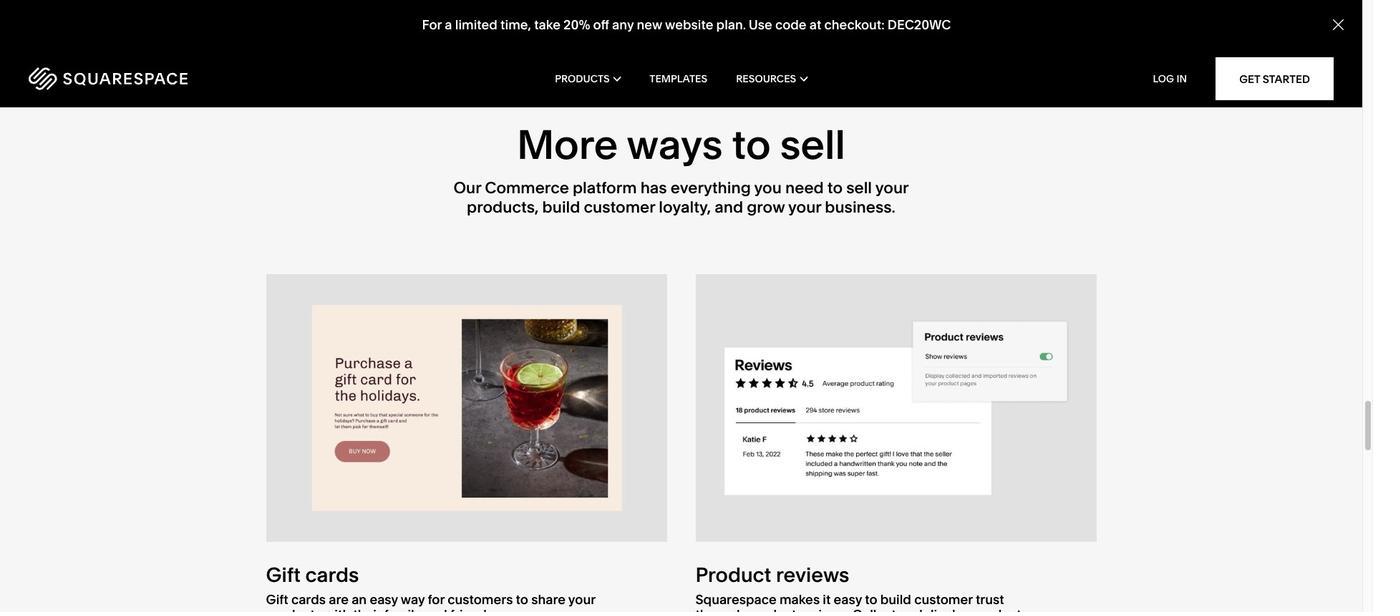 Task type: describe. For each thing, give the bounding box(es) containing it.
collect
[[853, 607, 896, 612]]

log             in link
[[1153, 72, 1187, 85]]

plan.
[[716, 17, 746, 33]]

for
[[428, 591, 445, 608]]

started
[[1263, 72, 1310, 86]]

any
[[612, 17, 634, 33]]

reviews.
[[799, 607, 850, 612]]

products
[[555, 72, 610, 85]]

2 gift from the top
[[266, 591, 288, 608]]

trust
[[976, 591, 1004, 608]]

grow
[[747, 197, 785, 217]]

without
[[1099, 24, 1155, 44]]

makes
[[780, 591, 820, 608]]

to inside gift cards gift cards are an easy way for customers to share your products with their family and friends.
[[516, 591, 528, 608]]

their inside gift cards gift cards are an easy way for customers to share your products with their family and friends.
[[353, 607, 381, 612]]

code
[[775, 17, 807, 33]]

store.
[[1290, 24, 1332, 44]]

website
[[665, 17, 713, 33]]

resources button
[[736, 50, 808, 107]]

has
[[641, 178, 667, 198]]

way
[[401, 591, 425, 608]]

log
[[1153, 72, 1174, 85]]

get
[[1239, 72, 1260, 86]]

gift cards gift cards are an easy way for customers to share your products with their family and friends.
[[266, 563, 596, 612]]

more
[[517, 121, 618, 169]]

loyalty,
[[659, 197, 711, 217]]

pay
[[1068, 24, 1095, 44]]

product
[[747, 607, 796, 612]]

for a limited time, take 20% off any new website plan. use code at checkout: dec20wc
[[422, 17, 951, 33]]

1 gift from the top
[[266, 563, 301, 587]]

new
[[637, 17, 662, 33]]

share
[[531, 591, 566, 608]]

product
[[696, 563, 771, 587]]

for
[[422, 17, 442, 33]]

product reviews squarespace makes it easy to build customer trust through product reviews. collect and display produc
[[696, 563, 1021, 612]]

customer inside product reviews squarespace makes it easy to build customer trust through product reviews. collect and display produc
[[914, 591, 973, 608]]

to inside product reviews squarespace makes it easy to build customer trust through product reviews. collect and display produc
[[865, 591, 878, 608]]

reviews example image
[[696, 274, 1097, 542]]

checkout:
[[824, 17, 885, 33]]

cart,
[[999, 24, 1032, 44]]

easy inside product reviews squarespace makes it easy to build customer trust through product reviews. collect and display produc
[[834, 591, 862, 608]]

gift card example image
[[266, 274, 667, 542]]

to inside our commerce platform has everything you need to sell your products, build customer loyalty, and grow your business.
[[828, 178, 843, 198]]

reviews
[[776, 563, 849, 587]]

our
[[454, 178, 481, 198]]

through
[[696, 607, 744, 612]]

products,
[[467, 197, 539, 217]]

build inside our commerce platform has everything you need to sell your products, build customer loyalty, and grow your business.
[[542, 197, 580, 217]]

browse,
[[832, 24, 892, 44]]

commerce
[[485, 178, 569, 198]]

with
[[324, 607, 350, 612]]

a
[[445, 17, 452, 33]]

display
[[926, 607, 969, 612]]

and inside gift cards gift cards are an easy way for customers to share your products with their family and friends.
[[424, 607, 447, 612]]

in
[[1177, 72, 1187, 85]]

log             in
[[1153, 72, 1187, 85]]

20%
[[564, 17, 590, 33]]

off
[[593, 17, 609, 33]]

easy inside gift cards gift cards are an easy way for customers to share your products with their family and friends.
[[370, 591, 398, 608]]

1 vertical spatial cards
[[291, 591, 326, 608]]

squarespace logo image
[[29, 67, 188, 90]]



Task type: vqa. For each thing, say whether or not it's contained in the screenshot.
bottom build
yes



Task type: locate. For each thing, give the bounding box(es) containing it.
easy right it
[[834, 591, 862, 608]]

their
[[961, 24, 995, 44], [353, 607, 381, 612]]

1 vertical spatial build
[[881, 591, 911, 608]]

0 vertical spatial build
[[542, 197, 580, 217]]

templates
[[650, 72, 708, 85]]

can
[[801, 24, 829, 44]]

2 easy from the left
[[834, 591, 862, 608]]

their right with at bottom
[[353, 607, 381, 612]]

products
[[266, 607, 322, 612]]

build
[[542, 197, 580, 217], [881, 591, 911, 608]]

build right products,
[[542, 197, 580, 217]]

templates link
[[650, 50, 708, 107]]

leaving
[[1195, 24, 1249, 44]]

gift left with at bottom
[[266, 591, 288, 608]]

your inside gift cards gift cards are an easy way for customers to share your products with their family and friends.
[[568, 591, 596, 608]]

business.
[[825, 197, 896, 217]]

customer
[[584, 197, 655, 217], [914, 591, 973, 608]]

sell
[[780, 121, 846, 169], [846, 178, 872, 198]]

need
[[785, 178, 824, 198]]

1 easy from the left
[[370, 591, 398, 608]]

friends.
[[450, 607, 496, 612]]

customers
[[448, 591, 513, 608]]

0 vertical spatial customer
[[584, 197, 655, 217]]

more ways to sell
[[517, 121, 846, 169]]

are
[[329, 591, 349, 608]]

1 horizontal spatial customer
[[914, 591, 973, 608]]

0 vertical spatial sell
[[780, 121, 846, 169]]

cards up 'are'
[[305, 563, 359, 587]]

time,
[[501, 17, 531, 33]]

gift
[[266, 563, 301, 587], [266, 591, 288, 608]]

ways
[[627, 121, 723, 169]]

limited
[[455, 17, 498, 33]]

your
[[1253, 24, 1286, 44], [875, 178, 909, 198], [788, 197, 821, 217], [568, 591, 596, 608]]

0 horizontal spatial build
[[542, 197, 580, 217]]

sell right need
[[846, 178, 872, 198]]

get started
[[1239, 72, 1310, 86]]

their left cart,
[[961, 24, 995, 44]]

use
[[749, 17, 772, 33]]

and left grow
[[715, 197, 743, 217]]

get started link
[[1216, 57, 1334, 100]]

our commerce platform has everything you need to sell your products, build customer loyalty, and grow your business.
[[454, 178, 909, 217]]

sell inside our commerce platform has everything you need to sell your products, build customer loyalty, and grow your business.
[[846, 178, 872, 198]]

1 horizontal spatial sell
[[846, 178, 872, 198]]

plant visual image
[[0, 0, 687, 73]]

squarespace
[[696, 591, 777, 608]]

it
[[823, 591, 831, 608]]

0 horizontal spatial sell
[[780, 121, 846, 169]]

an
[[352, 591, 367, 608]]

0 vertical spatial cards
[[305, 563, 359, 587]]

dec20wc
[[888, 17, 951, 33]]

to right need
[[828, 178, 843, 198]]

sell up need
[[780, 121, 846, 169]]

ever
[[1159, 24, 1191, 44]]

take
[[534, 17, 561, 33]]

0 horizontal spatial customer
[[584, 197, 655, 217]]

customer left loyalty,
[[584, 197, 655, 217]]

build inside product reviews squarespace makes it easy to build customer trust through product reviews. collect and display produc
[[881, 591, 911, 608]]

0 vertical spatial their
[[961, 24, 995, 44]]

and right collect
[[899, 607, 923, 612]]

customer inside our commerce platform has everything you need to sell your products, build customer loyalty, and grow your business.
[[584, 197, 655, 217]]

1 vertical spatial customer
[[914, 591, 973, 608]]

easy
[[370, 591, 398, 608], [834, 591, 862, 608]]

customers
[[715, 24, 798, 44]]

products button
[[555, 50, 621, 107]]

to up you
[[732, 121, 771, 169]]

customers can browse, manage their cart, and pay without ever leaving your store.
[[715, 24, 1332, 44]]

1 vertical spatial their
[[353, 607, 381, 612]]

platform
[[573, 178, 637, 198]]

and right "family"
[[424, 607, 447, 612]]

and
[[1036, 24, 1064, 44], [715, 197, 743, 217], [424, 607, 447, 612], [899, 607, 923, 612]]

cards left 'are'
[[291, 591, 326, 608]]

to right it
[[865, 591, 878, 608]]

and inside product reviews squarespace makes it easy to build customer trust through product reviews. collect and display produc
[[899, 607, 923, 612]]

family
[[384, 607, 421, 612]]

to left share
[[516, 591, 528, 608]]

1 vertical spatial gift
[[266, 591, 288, 608]]

build left display
[[881, 591, 911, 608]]

you
[[754, 178, 782, 198]]

1 horizontal spatial their
[[961, 24, 995, 44]]

1 horizontal spatial build
[[881, 591, 911, 608]]

easy right an
[[370, 591, 398, 608]]

and inside our commerce platform has everything you need to sell your products, build customer loyalty, and grow your business.
[[715, 197, 743, 217]]

squarespace logo link
[[29, 67, 290, 90]]

everything
[[671, 178, 751, 198]]

0 horizontal spatial easy
[[370, 591, 398, 608]]

1 horizontal spatial easy
[[834, 591, 862, 608]]

1 vertical spatial sell
[[846, 178, 872, 198]]

cards
[[305, 563, 359, 587], [291, 591, 326, 608]]

and left pay
[[1036, 24, 1064, 44]]

0 vertical spatial gift
[[266, 563, 301, 587]]

at
[[810, 17, 821, 33]]

gift up products
[[266, 563, 301, 587]]

manage
[[896, 24, 957, 44]]

resources
[[736, 72, 796, 85]]

customer left the trust
[[914, 591, 973, 608]]

to
[[732, 121, 771, 169], [828, 178, 843, 198], [516, 591, 528, 608], [865, 591, 878, 608]]

0 horizontal spatial their
[[353, 607, 381, 612]]



